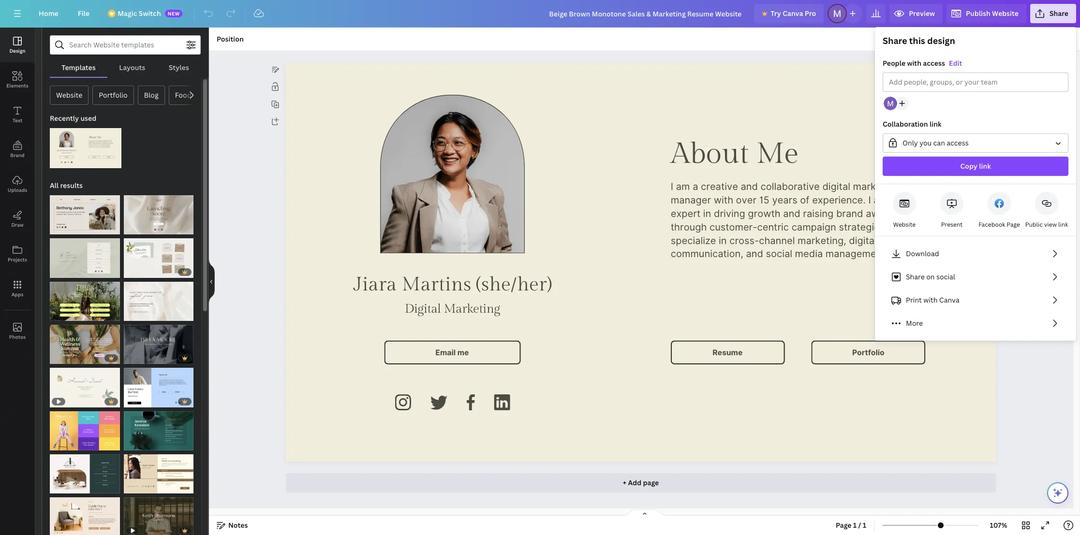 Task type: locate. For each thing, give the bounding box(es) containing it.
share for share this design
[[883, 35, 908, 46]]

0 vertical spatial page
[[1007, 221, 1021, 229]]

you
[[920, 138, 932, 148]]

share inside group
[[883, 35, 908, 46]]

more
[[907, 319, 924, 328]]

brand button
[[0, 132, 35, 167]]

1 vertical spatial canva
[[940, 296, 960, 305]]

print with canva button
[[883, 291, 1069, 310]]

of up raising
[[801, 194, 810, 206]]

public view link
[[1026, 221, 1069, 229]]

1 vertical spatial i
[[869, 194, 872, 206]]

publish website button
[[947, 4, 1027, 23]]

download
[[907, 249, 940, 258]]

6
[[141, 312, 145, 319], [68, 355, 71, 362]]

i up manager on the right top of the page
[[671, 181, 674, 192]]

email me
[[436, 348, 469, 357]]

all results
[[50, 181, 83, 190]]

0 horizontal spatial link
[[930, 120, 942, 129]]

2 horizontal spatial with
[[924, 296, 938, 305]]

side panel tab list
[[0, 28, 35, 349]]

and up over
[[741, 181, 759, 192]]

on
[[927, 273, 935, 282]]

page left / on the right bottom of page
[[836, 521, 852, 531]]

magic switch
[[118, 9, 161, 18]]

jiara martins (she/her)
[[354, 274, 552, 297]]

1 vertical spatial 6
[[68, 355, 71, 362]]

1 horizontal spatial access
[[947, 138, 969, 148]]

1 left / on the right bottom of page
[[854, 521, 857, 531]]

link up only you can access
[[930, 120, 942, 129]]

2 vertical spatial and
[[747, 248, 764, 260]]

of inside dark blue and beige simple dark consultancy portfolio & resume website "group"
[[133, 355, 140, 362]]

expert
[[671, 208, 701, 219]]

beige tan warm neutrals interior designer resume website image
[[50, 498, 120, 536]]

1 horizontal spatial canva
[[940, 296, 960, 305]]

share inside dropdown button
[[1050, 9, 1069, 18]]

1 of 6 for commercial event website in beige dark green simple vibrant minimalism style group
[[55, 355, 71, 362]]

0 horizontal spatial with
[[715, 194, 734, 206]]

1 of 6 inside cream and white photographic wedding photographer portfolio & resume website group
[[129, 312, 145, 319]]

photos button
[[0, 314, 35, 349]]

0 vertical spatial i
[[671, 181, 674, 192]]

1 vertical spatial 1 of 6
[[55, 355, 71, 362]]

1 for cream and white photographic wedding photographer portfolio & resume website group
[[129, 312, 131, 319]]

new
[[168, 10, 180, 17]]

0 vertical spatial portfolio
[[99, 91, 128, 100]]

design
[[928, 35, 956, 46]]

1 vertical spatial digital
[[850, 235, 878, 246]]

i
[[671, 181, 674, 192], [869, 194, 872, 206], [891, 221, 894, 233]]

1 vertical spatial social
[[937, 273, 956, 282]]

canva
[[783, 9, 804, 18], [940, 296, 960, 305]]

marketing
[[854, 181, 900, 192]]

1 vertical spatial am
[[875, 194, 888, 206]]

brand
[[837, 208, 864, 219]]

cream and white photographic wedding photographer portfolio & resume website group
[[124, 276, 194, 321]]

in
[[704, 208, 712, 219], [720, 235, 728, 246]]

yellow colorful blocks blogger bio-link website group
[[50, 406, 120, 451]]

show pages image
[[622, 510, 668, 517]]

i down marketing
[[869, 194, 872, 206]]

styles
[[169, 63, 189, 72]]

beige brown color blocks fashion designer resume website image
[[124, 455, 194, 494]]

2 horizontal spatial website
[[993, 9, 1019, 18]]

am down marketing
[[875, 194, 888, 206]]

0 vertical spatial am
[[677, 181, 691, 192]]

public
[[1026, 221, 1044, 229]]

2 vertical spatial website
[[894, 221, 916, 229]]

0 vertical spatial digital
[[823, 181, 851, 192]]

+
[[623, 479, 627, 488]]

with right 'print'
[[924, 296, 938, 305]]

share for share
[[1050, 9, 1069, 18]]

1 horizontal spatial with
[[908, 59, 922, 68]]

1 of 6
[[129, 312, 145, 319], [55, 355, 71, 362]]

share for share on social
[[907, 273, 925, 282]]

view
[[1045, 221, 1058, 229]]

0 horizontal spatial page
[[836, 521, 852, 531]]

website
[[993, 9, 1019, 18], [56, 91, 82, 100], [894, 221, 916, 229]]

2 horizontal spatial i
[[891, 221, 894, 233]]

1 for commercial event website in beige dark green simple vibrant minimalism style group
[[55, 355, 58, 362]]

0 horizontal spatial i
[[671, 181, 674, 192]]

share this design
[[883, 35, 956, 46]]

access left edit
[[924, 59, 946, 68]]

1 right / on the right bottom of page
[[863, 521, 867, 531]]

apps
[[11, 291, 23, 298]]

design button
[[0, 28, 35, 62]]

1 of 6 up dark blue and beige simple dark consultancy portfolio & resume website "group"
[[129, 312, 145, 319]]

list
[[883, 244, 1069, 334]]

with right people
[[908, 59, 922, 68]]

try
[[771, 9, 782, 18]]

i am a creative and collaborative digital marketing manager with over 15 years of experience. i am an expert in driving growth and raising brand awareness through customer-centric campaign strategies. i specialize in cross-channel marketing, digital communication, and social media management.
[[671, 181, 916, 260]]

position button
[[213, 31, 248, 47]]

1 vertical spatial access
[[947, 138, 969, 148]]

cream and brown photographic beauty site launch website group
[[124, 190, 194, 235]]

2 vertical spatial link
[[1059, 221, 1069, 229]]

link right view
[[1059, 221, 1069, 229]]

1 left 5
[[129, 355, 131, 362]]

access
[[924, 59, 946, 68], [947, 138, 969, 148]]

of inside commercial event website in beige dark green simple vibrant minimalism style group
[[59, 355, 66, 362]]

0 vertical spatial 6
[[141, 312, 145, 319]]

1 vertical spatial link
[[980, 162, 992, 171]]

website inside button
[[56, 91, 82, 100]]

green organic warm fitness bio-link website image
[[124, 239, 194, 278]]

preview
[[910, 9, 936, 18]]

notes button
[[213, 518, 252, 534]]

0 vertical spatial social
[[767, 248, 793, 260]]

social down channel
[[767, 248, 793, 260]]

centric
[[758, 221, 790, 233]]

1 horizontal spatial social
[[937, 273, 956, 282]]

layouts
[[119, 63, 145, 72]]

commercial event website in beige dark green simple vibrant minimalism style group
[[50, 320, 120, 365]]

switch
[[139, 9, 161, 18]]

0 vertical spatial link
[[930, 120, 942, 129]]

website up recently used
[[56, 91, 82, 100]]

main menu bar
[[0, 0, 1081, 28]]

0 horizontal spatial in
[[704, 208, 712, 219]]

share inside button
[[907, 273, 925, 282]]

and
[[741, 181, 759, 192], [784, 208, 801, 219], [747, 248, 764, 260]]

projects button
[[0, 237, 35, 272]]

try canva pro button
[[755, 4, 824, 23]]

brand
[[10, 152, 25, 159]]

0 horizontal spatial 1 of 6
[[55, 355, 71, 362]]

canva down share on social at the right bottom of the page
[[940, 296, 960, 305]]

campaign
[[792, 221, 837, 233]]

facebook page
[[979, 221, 1021, 229]]

1 horizontal spatial 1 of 6
[[129, 312, 145, 319]]

canva right try
[[783, 9, 804, 18]]

0 vertical spatial 1 of 6
[[129, 312, 145, 319]]

0 horizontal spatial access
[[924, 59, 946, 68]]

0 horizontal spatial canva
[[783, 9, 804, 18]]

with inside 'print with canva' button
[[924, 296, 938, 305]]

1 horizontal spatial i
[[869, 194, 872, 206]]

with down creative
[[715, 194, 734, 206]]

1 up dark blue and beige simple dark consultancy portfolio & resume website "group"
[[129, 312, 131, 319]]

1 vertical spatial with
[[715, 194, 734, 206]]

website right publish
[[993, 9, 1019, 18]]

6 up dark blue and beige simple dark consultancy portfolio & resume website "group"
[[141, 312, 145, 319]]

years
[[773, 194, 798, 206]]

+ add page
[[623, 479, 659, 488]]

of up wedding invitation wedding website in light yellow and green light floral style group
[[59, 355, 66, 362]]

6 for cream and white photographic wedding photographer portfolio & resume website group
[[141, 312, 145, 319]]

about me
[[671, 137, 800, 171]]

in down manager on the right top of the page
[[704, 208, 712, 219]]

strategies.
[[840, 221, 888, 233]]

digital down strategies.
[[850, 235, 878, 246]]

0 horizontal spatial 6
[[68, 355, 71, 362]]

am left a
[[677, 181, 691, 192]]

page left public
[[1007, 221, 1021, 229]]

dark green and cream simple dark real estate bio-link website image
[[50, 455, 120, 494]]

107% button
[[984, 518, 1015, 534]]

1 horizontal spatial website
[[894, 221, 916, 229]]

canva inside button
[[783, 9, 804, 18]]

download button
[[883, 244, 1069, 264]]

specialize
[[671, 235, 717, 246]]

1 horizontal spatial am
[[875, 194, 888, 206]]

0 vertical spatial website
[[993, 9, 1019, 18]]

5
[[141, 355, 145, 362]]

6 inside commercial event website in beige dark green simple vibrant minimalism style group
[[68, 355, 71, 362]]

2 vertical spatial with
[[924, 296, 938, 305]]

0 vertical spatial canva
[[783, 9, 804, 18]]

1 inside commercial event website in beige dark green simple vibrant minimalism style group
[[55, 355, 58, 362]]

1 inside dark blue and beige simple dark consultancy portfolio & resume website "group"
[[129, 355, 131, 362]]

1 horizontal spatial in
[[720, 235, 728, 246]]

0 vertical spatial and
[[741, 181, 759, 192]]

creative
[[702, 181, 739, 192]]

an
[[891, 194, 902, 206]]

copy link
[[961, 162, 992, 171]]

neon yellow photocentric blogger bio link website group
[[50, 276, 120, 321]]

canva inside button
[[940, 296, 960, 305]]

0 horizontal spatial website
[[56, 91, 82, 100]]

0 horizontal spatial social
[[767, 248, 793, 260]]

page
[[1007, 221, 1021, 229], [836, 521, 852, 531]]

blog button
[[138, 86, 165, 105]]

access right can
[[947, 138, 969, 148]]

marketing,
[[798, 235, 847, 246]]

1 of 6 inside commercial event website in beige dark green simple vibrant minimalism style group
[[55, 355, 71, 362]]

Search Website templates search field
[[69, 36, 182, 54]]

hide image
[[209, 258, 215, 305]]

1 vertical spatial share
[[883, 35, 908, 46]]

1 horizontal spatial portfolio
[[853, 348, 885, 357]]

0 horizontal spatial portfolio
[[99, 91, 128, 100]]

and down cross-
[[747, 248, 764, 260]]

digital up experience.
[[823, 181, 851, 192]]

link right copy
[[980, 162, 992, 171]]

15
[[760, 194, 770, 206]]

notes
[[228, 521, 248, 531]]

with inside share this design group
[[908, 59, 922, 68]]

growth
[[749, 208, 781, 219]]

magic
[[118, 9, 137, 18]]

1 horizontal spatial link
[[980, 162, 992, 171]]

about
[[671, 137, 750, 171]]

website down awareness at the top right of page
[[894, 221, 916, 229]]

text button
[[0, 97, 35, 132]]

light blue black and white clean minimal model & actor resume website group
[[124, 363, 194, 408]]

link for collaboration link
[[930, 120, 942, 129]]

1 of 6 up wedding invitation wedding website in light yellow and green light floral style group
[[55, 355, 71, 362]]

link inside button
[[980, 162, 992, 171]]

0 vertical spatial with
[[908, 59, 922, 68]]

collaboration link
[[883, 120, 942, 129]]

green and white photographic blogger bio-link website group
[[124, 406, 194, 451]]

1 up wedding invitation wedding website in light yellow and green light floral style group
[[55, 355, 58, 362]]

in down customer- at top
[[720, 235, 728, 246]]

6 inside cream and white photographic wedding photographer portfolio & resume website group
[[141, 312, 145, 319]]

text
[[13, 117, 22, 124]]

social
[[767, 248, 793, 260], [937, 273, 956, 282]]

of up dark blue and beige simple dark consultancy portfolio & resume website "group"
[[133, 312, 140, 319]]

1 horizontal spatial 6
[[141, 312, 145, 319]]

page 1 / 1
[[836, 521, 867, 531]]

portfolio button
[[93, 86, 134, 105]]

107%
[[991, 521, 1008, 531]]

dark blue and beige simple dark consultancy portfolio & resume website group
[[124, 320, 194, 365]]

2 vertical spatial share
[[907, 273, 925, 282]]

recently used
[[50, 114, 96, 123]]

0 horizontal spatial am
[[677, 181, 691, 192]]

6 up wedding invitation wedding website in light yellow and green light floral style group
[[68, 355, 71, 362]]

digital
[[823, 181, 851, 192], [850, 235, 878, 246]]

website inside dropdown button
[[993, 9, 1019, 18]]

1 vertical spatial website
[[56, 91, 82, 100]]

of left 5
[[133, 355, 140, 362]]

Design title text field
[[542, 4, 751, 23]]

channel
[[760, 235, 796, 246]]

0 vertical spatial share
[[1050, 9, 1069, 18]]

communication,
[[671, 248, 744, 260]]

food
[[175, 91, 192, 100]]

social right on at bottom right
[[937, 273, 956, 282]]

i down awareness at the top right of page
[[891, 221, 894, 233]]

and down the years
[[784, 208, 801, 219]]

of inside cream and white photographic wedding photographer portfolio & resume website group
[[133, 312, 140, 319]]

with for people
[[908, 59, 922, 68]]

1 inside cream and white photographic wedding photographer portfolio & resume website group
[[129, 312, 131, 319]]



Task type: vqa. For each thing, say whether or not it's contained in the screenshot.
Use My System Preferences button at bottom left
no



Task type: describe. For each thing, give the bounding box(es) containing it.
share this design group
[[876, 35, 1077, 184]]

edit button
[[950, 58, 963, 69]]

apps button
[[0, 272, 35, 306]]

cross-
[[730, 235, 760, 246]]

green organic warm food and restaurant bio-link website image
[[50, 239, 120, 278]]

wedding invitation wedding website in light yellow and green light floral style group
[[50, 363, 120, 408]]

print with canva
[[907, 296, 960, 305]]

of for cream and white photographic wedding photographer portfolio & resume website group
[[133, 312, 140, 319]]

website button
[[50, 86, 89, 105]]

preview button
[[890, 4, 943, 23]]

list containing download
[[883, 244, 1069, 334]]

draw button
[[0, 202, 35, 237]]

only
[[903, 138, 919, 148]]

blog
[[144, 91, 159, 100]]

beige brown monotone sales & marketing resume website image
[[50, 128, 121, 169]]

green organic warm food and restaurant bio-link website group
[[50, 233, 120, 278]]

a
[[693, 181, 699, 192]]

2 vertical spatial i
[[891, 221, 894, 233]]

(she/her)
[[477, 274, 552, 297]]

styles button
[[157, 59, 201, 77]]

Add people, groups, or your team text field
[[890, 73, 1063, 91]]

me
[[458, 348, 469, 357]]

light blue black and white clean minimal model & actor resume website image
[[124, 369, 194, 408]]

pro
[[805, 9, 817, 18]]

uploads
[[8, 187, 27, 194]]

collaboration
[[883, 120, 929, 129]]

layouts button
[[107, 59, 157, 77]]

home
[[39, 9, 58, 18]]

1 horizontal spatial page
[[1007, 221, 1021, 229]]

publish
[[967, 9, 991, 18]]

try canva pro
[[771, 9, 817, 18]]

resume
[[713, 348, 743, 357]]

me
[[757, 137, 800, 171]]

recently
[[50, 114, 79, 123]]

home link
[[31, 4, 66, 23]]

6 for commercial event website in beige dark green simple vibrant minimalism style group
[[68, 355, 71, 362]]

over
[[737, 194, 757, 206]]

dark green and cream simple dark real estate bio-link website group
[[50, 449, 120, 494]]

access inside button
[[947, 138, 969, 148]]

copywriter resume website in olive green  beige  warm neutrals style group
[[124, 492, 194, 536]]

results
[[60, 181, 83, 190]]

manager
[[671, 194, 712, 206]]

this
[[910, 35, 926, 46]]

1 vertical spatial page
[[836, 521, 852, 531]]

canva assistant image
[[1053, 488, 1064, 500]]

through
[[671, 221, 708, 233]]

0 vertical spatial access
[[924, 59, 946, 68]]

copy link button
[[883, 157, 1069, 176]]

social inside share on social button
[[937, 273, 956, 282]]

of for commercial event website in beige dark green simple vibrant minimalism style group
[[59, 355, 66, 362]]

green organic warm fitness bio-link website group
[[124, 233, 194, 278]]

yellow colorful blocks blogger bio-link website image
[[50, 412, 120, 451]]

of inside i am a creative and collaborative digital marketing manager with over 15 years of experience. i am an expert in driving growth and raising brand awareness through customer-centric campaign strategies. i specialize in cross-channel marketing, digital communication, and social media management.
[[801, 194, 810, 206]]

1 for dark blue and beige simple dark consultancy portfolio & resume website "group"
[[129, 355, 131, 362]]

Only you can access button
[[883, 134, 1069, 153]]

templates button
[[50, 59, 107, 77]]

draw
[[11, 222, 24, 228]]

beige brown color blocks fashion designer resume website group
[[124, 449, 194, 494]]

portfolio inside button
[[99, 91, 128, 100]]

digital
[[405, 302, 441, 317]]

page
[[644, 479, 659, 488]]

all
[[50, 181, 59, 190]]

food button
[[169, 86, 198, 105]]

1 of 6 for cream and white photographic wedding photographer portfolio & resume website group
[[129, 312, 145, 319]]

/
[[859, 521, 862, 531]]

1 vertical spatial portfolio
[[853, 348, 885, 357]]

people with access edit
[[883, 59, 963, 68]]

share button
[[1031, 4, 1077, 23]]

media
[[796, 248, 824, 260]]

elements
[[6, 82, 28, 89]]

design
[[9, 47, 25, 54]]

photos
[[9, 334, 26, 341]]

raising
[[804, 208, 834, 219]]

edit
[[950, 59, 963, 68]]

1 vertical spatial in
[[720, 235, 728, 246]]

of for dark blue and beige simple dark consultancy portfolio & resume website "group"
[[133, 355, 140, 362]]

cream and brown photographic beauty site launch website image
[[124, 196, 194, 235]]

share on social button
[[883, 268, 1069, 287]]

link for copy link
[[980, 162, 992, 171]]

copy
[[961, 162, 978, 171]]

green and white photographic blogger bio-link website image
[[124, 412, 194, 451]]

uploads button
[[0, 167, 35, 202]]

management.
[[826, 248, 889, 260]]

customer-
[[710, 221, 758, 233]]

add
[[629, 479, 642, 488]]

with for print
[[924, 296, 938, 305]]

with inside i am a creative and collaborative digital marketing manager with over 15 years of experience. i am an expert in driving growth and raising brand awareness through customer-centric campaign strategies. i specialize in cross-channel marketing, digital communication, and social media management.
[[715, 194, 734, 206]]

1 vertical spatial and
[[784, 208, 801, 219]]

used
[[81, 114, 96, 123]]

file button
[[70, 4, 97, 23]]

templates
[[62, 63, 96, 72]]

collaborative
[[761, 181, 821, 192]]

light beige sleek and simple blogger personal website image
[[50, 196, 120, 235]]

martins
[[402, 274, 472, 297]]

position
[[217, 34, 244, 44]]

awareness
[[867, 208, 916, 219]]

share on social
[[907, 273, 956, 282]]

social inside i am a creative and collaborative digital marketing manager with over 15 years of experience. i am an expert in driving growth and raising brand awareness through customer-centric campaign strategies. i specialize in cross-channel marketing, digital communication, and social media management.
[[767, 248, 793, 260]]

facebook
[[979, 221, 1006, 229]]

neon yellow photocentric blogger bio link website image
[[50, 282, 120, 321]]

print
[[907, 296, 923, 305]]

beige tan warm neutrals interior designer resume website group
[[50, 492, 120, 536]]

light beige sleek and simple blogger personal website group
[[50, 190, 120, 235]]

beige brown monotone sales & marketing resume website group
[[50, 122, 121, 169]]

0 vertical spatial in
[[704, 208, 712, 219]]

driving
[[715, 208, 746, 219]]

2 horizontal spatial link
[[1059, 221, 1069, 229]]

publish website
[[967, 9, 1019, 18]]



